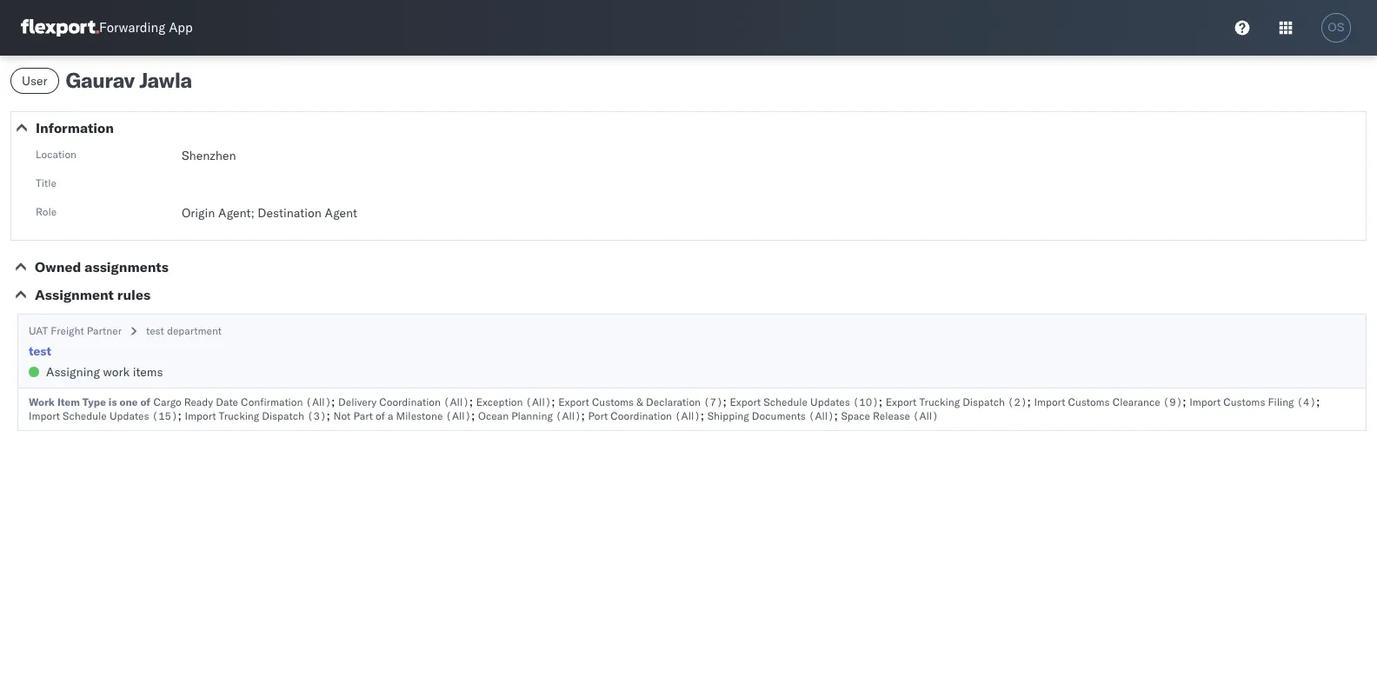 Task type: vqa. For each thing, say whether or not it's contained in the screenshot.
the title
yes



Task type: describe. For each thing, give the bounding box(es) containing it.
(all) down declaration
[[675, 410, 701, 423]]

test department
[[146, 324, 222, 337]]

os button
[[1317, 8, 1357, 48]]

clearance
[[1113, 396, 1161, 409]]

(2)
[[1008, 396, 1027, 409]]

0 vertical spatial dispatch
[[963, 396, 1005, 409]]

jawla
[[139, 67, 192, 93]]

(all) left the port
[[556, 410, 581, 423]]

partner
[[87, 324, 122, 337]]

ocean
[[478, 410, 509, 423]]

assignment rules
[[35, 286, 151, 303]]

test link
[[29, 343, 51, 360]]

item
[[57, 396, 80, 409]]

user
[[22, 73, 47, 89]]

is
[[109, 396, 117, 409]]

origin agent; destination agent
[[182, 205, 357, 221]]

(all) left exception
[[444, 396, 469, 409]]

(all) right release
[[913, 410, 939, 423]]

assignment
[[35, 286, 114, 303]]

confirmation
[[241, 396, 303, 409]]

(3)
[[307, 410, 327, 423]]

0 vertical spatial of
[[140, 396, 150, 409]]

origin
[[182, 205, 215, 221]]

(all) up (3)
[[306, 396, 331, 409]]

department
[[167, 324, 222, 337]]

test for test
[[29, 343, 51, 359]]

cargo
[[154, 396, 181, 409]]

ready
[[184, 396, 213, 409]]

0 vertical spatial schedule
[[764, 396, 808, 409]]

rules
[[117, 286, 151, 303]]

space
[[841, 410, 870, 423]]

&
[[637, 396, 643, 409]]

0 vertical spatial updates
[[811, 396, 850, 409]]

1 horizontal spatial trucking
[[920, 396, 960, 409]]

exception
[[476, 396, 523, 409]]

(4)
[[1297, 396, 1317, 409]]

filing
[[1268, 396, 1294, 409]]

(10)
[[853, 396, 879, 409]]

(all) up planning
[[526, 396, 551, 409]]

gaurav
[[66, 67, 135, 93]]

title
[[36, 177, 57, 190]]

(15)
[[152, 410, 178, 423]]

cargo ready date confirmation (all) ; delivery coordination (all) ; exception (all) ; export customs & declaration (7) ; export schedule updates (10) ; export trucking dispatch (2) ; import customs clearance (9) ; import customs filing (4) ; import schedule updates (15) ; import trucking dispatch (3) ; not part of a milestone (all) ; ocean planning (all) ; port coordination (all) ; shipping documents (all) ; space release (all)
[[29, 394, 1320, 423]]

assignments
[[85, 258, 169, 276]]

2 export from the left
[[730, 396, 761, 409]]

of inside cargo ready date confirmation (all) ; delivery coordination (all) ; exception (all) ; export customs & declaration (7) ; export schedule updates (10) ; export trucking dispatch (2) ; import customs clearance (9) ; import customs filing (4) ; import schedule updates (15) ; import trucking dispatch (3) ; not part of a milestone (all) ; ocean planning (all) ; port coordination (all) ; shipping documents (all) ; space release (all)
[[376, 410, 385, 423]]

location
[[36, 148, 77, 161]]

agent;
[[218, 205, 255, 221]]

freight
[[51, 324, 84, 337]]



Task type: locate. For each thing, give the bounding box(es) containing it.
(all) left the space
[[809, 410, 834, 423]]

delivery
[[338, 396, 377, 409]]

import down work
[[29, 410, 60, 423]]

trucking down date
[[219, 410, 259, 423]]

assigning
[[46, 364, 100, 380]]

1 vertical spatial schedule
[[63, 410, 107, 423]]

(9)
[[1163, 396, 1183, 409]]

uat
[[29, 324, 48, 337]]

owned
[[35, 258, 81, 276]]

1 vertical spatial test
[[29, 343, 51, 359]]

information
[[36, 119, 114, 137]]

test left department
[[146, 324, 164, 337]]

0 horizontal spatial dispatch
[[262, 410, 304, 423]]

customs
[[592, 396, 634, 409], [1068, 396, 1110, 409], [1224, 396, 1266, 409]]

updates
[[811, 396, 850, 409], [109, 410, 149, 423]]

schedule down work item type is one of
[[63, 410, 107, 423]]

shenzhen
[[182, 148, 236, 163]]

destination
[[258, 205, 322, 221]]

customs left clearance
[[1068, 396, 1110, 409]]

1 horizontal spatial dispatch
[[963, 396, 1005, 409]]

part
[[353, 410, 373, 423]]

1 vertical spatial updates
[[109, 410, 149, 423]]

port
[[588, 410, 608, 423]]

0 horizontal spatial coordination
[[379, 396, 441, 409]]

0 horizontal spatial trucking
[[219, 410, 259, 423]]

1 vertical spatial trucking
[[219, 410, 259, 423]]

0 horizontal spatial export
[[558, 396, 589, 409]]

;
[[331, 394, 335, 410], [469, 394, 473, 410], [551, 394, 555, 410], [723, 394, 727, 410], [879, 394, 883, 410], [1027, 394, 1031, 410], [1183, 394, 1187, 410], [1317, 394, 1320, 410], [178, 408, 182, 423], [327, 408, 330, 423], [471, 408, 475, 423], [581, 408, 585, 423], [701, 408, 704, 423], [834, 408, 838, 423]]

coordination
[[379, 396, 441, 409], [611, 410, 672, 423]]

work
[[103, 364, 130, 380]]

1 customs from the left
[[592, 396, 634, 409]]

export up shipping
[[730, 396, 761, 409]]

schedule up documents
[[764, 396, 808, 409]]

gaurav jawla
[[66, 67, 192, 93]]

0 vertical spatial test
[[146, 324, 164, 337]]

assigning work items
[[46, 364, 163, 380]]

test
[[146, 324, 164, 337], [29, 343, 51, 359]]

updates down one
[[109, 410, 149, 423]]

items
[[133, 364, 163, 380]]

test for test department
[[146, 324, 164, 337]]

1 vertical spatial dispatch
[[262, 410, 304, 423]]

coordination down &
[[611, 410, 672, 423]]

of right one
[[140, 396, 150, 409]]

shipping
[[708, 410, 749, 423]]

import right (9)
[[1190, 396, 1221, 409]]

1 horizontal spatial updates
[[811, 396, 850, 409]]

export up the port
[[558, 396, 589, 409]]

import right (2)
[[1034, 396, 1066, 409]]

dispatch
[[963, 396, 1005, 409], [262, 410, 304, 423]]

release
[[873, 410, 910, 423]]

app
[[169, 20, 193, 36]]

of
[[140, 396, 150, 409], [376, 410, 385, 423]]

1 horizontal spatial export
[[730, 396, 761, 409]]

(all) left ocean
[[446, 410, 471, 423]]

a
[[388, 410, 393, 423]]

3 customs from the left
[[1224, 396, 1266, 409]]

2 horizontal spatial export
[[886, 396, 917, 409]]

1 export from the left
[[558, 396, 589, 409]]

type
[[82, 396, 106, 409]]

2 horizontal spatial customs
[[1224, 396, 1266, 409]]

one
[[120, 396, 138, 409]]

(7)
[[704, 396, 723, 409]]

of left a in the bottom of the page
[[376, 410, 385, 423]]

0 horizontal spatial updates
[[109, 410, 149, 423]]

agent
[[325, 205, 357, 221]]

(all)
[[306, 396, 331, 409], [444, 396, 469, 409], [526, 396, 551, 409], [446, 410, 471, 423], [556, 410, 581, 423], [675, 410, 701, 423], [809, 410, 834, 423], [913, 410, 939, 423]]

dispatch down "confirmation"
[[262, 410, 304, 423]]

1 horizontal spatial of
[[376, 410, 385, 423]]

1 horizontal spatial schedule
[[764, 396, 808, 409]]

import down ready
[[185, 410, 216, 423]]

flexport. image
[[21, 19, 99, 37]]

work item type is one of
[[29, 396, 150, 409]]

1 vertical spatial of
[[376, 410, 385, 423]]

planning
[[512, 410, 553, 423]]

customs left filing on the right bottom
[[1224, 396, 1266, 409]]

declaration
[[646, 396, 701, 409]]

customs up the port
[[592, 396, 634, 409]]

export up release
[[886, 396, 917, 409]]

coordination up milestone on the bottom of the page
[[379, 396, 441, 409]]

trucking right (10)
[[920, 396, 960, 409]]

os
[[1328, 21, 1345, 34]]

documents
[[752, 410, 806, 423]]

2 customs from the left
[[1068, 396, 1110, 409]]

export
[[558, 396, 589, 409], [730, 396, 761, 409], [886, 396, 917, 409]]

import
[[1034, 396, 1066, 409], [1190, 396, 1221, 409], [29, 410, 60, 423], [185, 410, 216, 423]]

3 export from the left
[[886, 396, 917, 409]]

1 horizontal spatial customs
[[1068, 396, 1110, 409]]

1 horizontal spatial test
[[146, 324, 164, 337]]

not
[[333, 410, 351, 423]]

0 vertical spatial trucking
[[920, 396, 960, 409]]

uat freight partner
[[29, 324, 122, 337]]

dispatch left (2)
[[963, 396, 1005, 409]]

schedule
[[764, 396, 808, 409], [63, 410, 107, 423]]

work
[[29, 396, 55, 409]]

forwarding
[[99, 20, 165, 36]]

date
[[216, 396, 238, 409]]

0 horizontal spatial test
[[29, 343, 51, 359]]

trucking
[[920, 396, 960, 409], [219, 410, 259, 423]]

test down uat
[[29, 343, 51, 359]]

forwarding app
[[99, 20, 193, 36]]

0 vertical spatial coordination
[[379, 396, 441, 409]]

role
[[36, 205, 57, 218]]

forwarding app link
[[21, 19, 193, 37]]

owned assignments
[[35, 258, 169, 276]]

1 horizontal spatial coordination
[[611, 410, 672, 423]]

1 vertical spatial coordination
[[611, 410, 672, 423]]

updates up the space
[[811, 396, 850, 409]]

0 horizontal spatial customs
[[592, 396, 634, 409]]

0 horizontal spatial of
[[140, 396, 150, 409]]

milestone
[[396, 410, 443, 423]]

0 horizontal spatial schedule
[[63, 410, 107, 423]]



